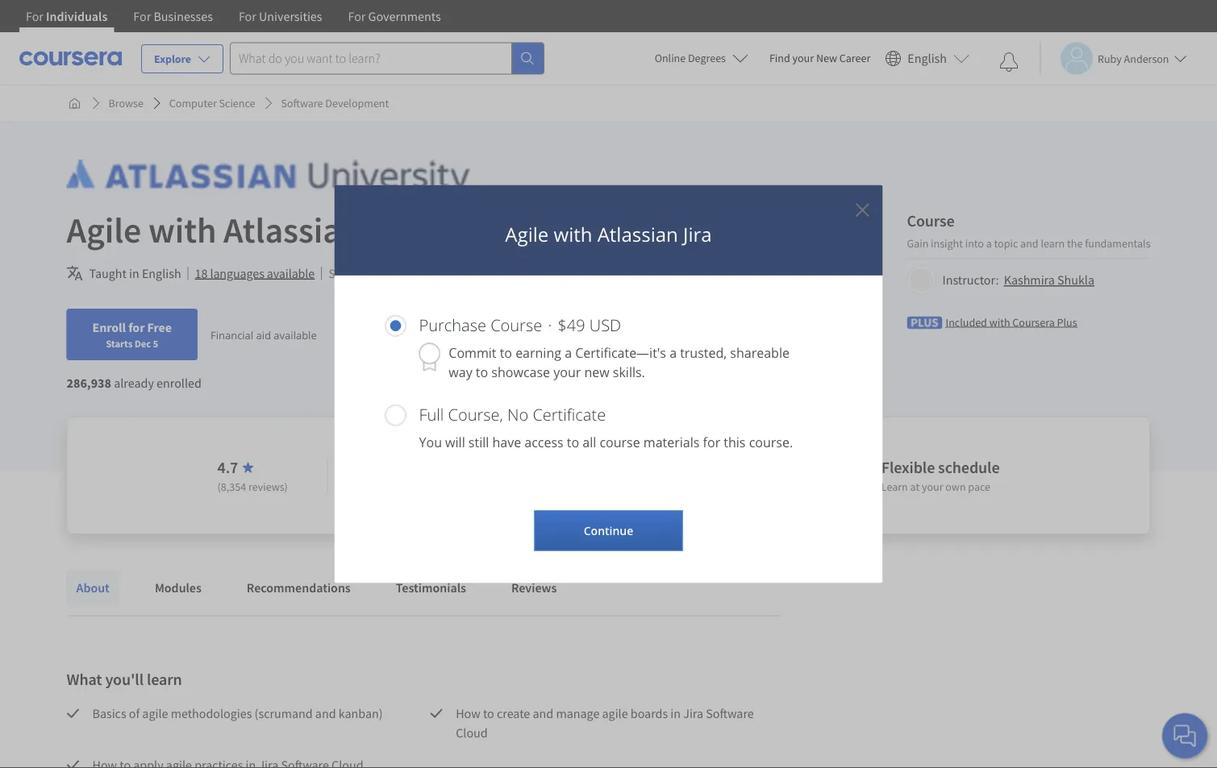 Task type: locate. For each thing, give the bounding box(es) containing it.
0 vertical spatial english
[[908, 50, 947, 67]]

$49
[[558, 314, 585, 336]]

0 horizontal spatial agile with atlassian jira
[[67, 207, 425, 252]]

skills.
[[613, 363, 645, 381]]

agile left boards
[[602, 706, 628, 722]]

new
[[584, 363, 610, 381]]

for up dec on the top left
[[128, 319, 145, 336]]

0 vertical spatial in
[[129, 265, 139, 282]]

agile with atlassian jira
[[67, 207, 425, 252], [505, 221, 712, 247]]

course
[[907, 211, 955, 231], [491, 314, 542, 336]]

0 horizontal spatial course
[[491, 314, 542, 336]]

find your new career link
[[761, 48, 879, 69]]

this
[[724, 434, 746, 451]]

kashmira shukla link
[[1004, 272, 1095, 288]]

your right "find"
[[793, 51, 814, 65]]

(8,354 reviews)
[[217, 480, 288, 494]]

shukla
[[1057, 272, 1095, 288]]

0 vertical spatial course
[[907, 211, 955, 231]]

1 agile from the left
[[142, 706, 168, 722]]

learn
[[1041, 236, 1065, 250], [147, 670, 182, 690]]

your inside flexible schedule learn at your own pace
[[922, 480, 943, 494]]

testimonials link
[[386, 570, 476, 606]]

2 for from the left
[[133, 8, 151, 24]]

for for individuals
[[26, 8, 43, 24]]

to right how
[[483, 706, 494, 722]]

enrolled
[[157, 375, 201, 391]]

1 horizontal spatial agile
[[602, 706, 628, 722]]

1 horizontal spatial course
[[907, 211, 955, 231]]

cloud
[[456, 725, 488, 741]]

and right the create
[[533, 706, 554, 722]]

methodologies
[[171, 706, 252, 722]]

the
[[1067, 236, 1083, 250]]

english right career
[[908, 50, 947, 67]]

enroll for free starts dec 5
[[92, 319, 172, 350]]

1 vertical spatial available
[[274, 328, 317, 342]]

in
[[129, 265, 139, 282], [671, 706, 681, 722]]

0 vertical spatial for
[[128, 319, 145, 336]]

commit to earning a certificate—it's a trusted, shareable way to showcase your new skills.
[[449, 344, 790, 381]]

be
[[453, 265, 466, 282]]

in right taught
[[129, 265, 139, 282]]

governments
[[368, 8, 441, 24]]

None search field
[[230, 42, 544, 75]]

english left 18
[[142, 265, 181, 282]]

your right at
[[922, 480, 943, 494]]

0 vertical spatial software
[[281, 96, 323, 111]]

1 vertical spatial learn
[[147, 670, 182, 690]]

1 vertical spatial in
[[671, 706, 681, 722]]

1 horizontal spatial atlassian
[[597, 221, 678, 247]]

2 horizontal spatial with
[[989, 315, 1010, 330]]

insight
[[931, 236, 963, 250]]

translated
[[469, 265, 524, 282]]

·
[[548, 314, 552, 336]]

your
[[793, 51, 814, 65], [553, 363, 581, 381], [922, 480, 943, 494]]

access
[[525, 434, 564, 451]]

for universities
[[239, 8, 322, 24]]

atlassian
[[223, 207, 361, 252], [597, 221, 678, 247]]

2 horizontal spatial a
[[986, 236, 992, 250]]

for left universities
[[239, 8, 256, 24]]

create
[[497, 706, 530, 722]]

0 horizontal spatial for
[[128, 319, 145, 336]]

in right boards
[[671, 706, 681, 722]]

for
[[128, 319, 145, 336], [703, 434, 720, 451]]

1 horizontal spatial agile with atlassian jira
[[505, 221, 712, 247]]

1 vertical spatial software
[[706, 706, 754, 722]]

software inside how to create and manage agile boards in jira software cloud
[[706, 706, 754, 722]]

certificate
[[533, 404, 606, 426]]

software development link
[[275, 89, 395, 118]]

and
[[1020, 236, 1039, 250], [315, 706, 336, 722], [533, 706, 554, 722]]

1 horizontal spatial for
[[703, 434, 720, 451]]

no
[[507, 404, 529, 426]]

flexible
[[881, 458, 935, 478]]

2 horizontal spatial your
[[922, 480, 943, 494]]

0 horizontal spatial software
[[281, 96, 323, 111]]

agile inside how to create and manage agile boards in jira software cloud
[[602, 706, 628, 722]]

1 vertical spatial course
[[491, 314, 542, 336]]

some
[[328, 265, 359, 282]]

modules
[[155, 580, 202, 596]]

aid
[[256, 328, 271, 342]]

0 vertical spatial available
[[267, 265, 315, 282]]

and left kanban)
[[315, 706, 336, 722]]

english button
[[879, 32, 976, 85]]

4 for from the left
[[348, 8, 366, 24]]

how
[[456, 706, 481, 722]]

manage
[[556, 706, 600, 722]]

for inside enroll for free starts dec 5
[[128, 319, 145, 336]]

for left governments on the left top of page
[[348, 8, 366, 24]]

individuals
[[46, 8, 108, 24]]

0 horizontal spatial your
[[553, 363, 581, 381]]

full course, no certificate you will still have access to all course materials for this course.
[[419, 404, 793, 451]]

computer
[[169, 96, 217, 111]]

available left some
[[267, 265, 315, 282]]

learn left the
[[1041, 236, 1065, 250]]

0 horizontal spatial agile
[[67, 207, 141, 252]]

learn
[[881, 480, 908, 494]]

recommendations
[[247, 580, 351, 596]]

1 vertical spatial for
[[703, 434, 720, 451]]

learn right you'll
[[147, 670, 182, 690]]

schedule
[[938, 458, 1000, 478]]

2 agile from the left
[[602, 706, 628, 722]]

kashmira shukla image
[[909, 268, 934, 292]]

1 for from the left
[[26, 8, 43, 24]]

earning
[[516, 344, 561, 361]]

showcase
[[491, 363, 550, 381]]

for left businesses at the top of the page
[[133, 8, 151, 24]]

for left individuals
[[26, 8, 43, 24]]

available
[[267, 265, 315, 282], [274, 328, 317, 342]]

available right aid
[[274, 328, 317, 342]]

course left ·
[[491, 314, 542, 336]]

agile
[[142, 706, 168, 722], [602, 706, 628, 722]]

and inside course gain insight into a topic and learn the fundamentals
[[1020, 236, 1039, 250]]

shareable
[[730, 344, 790, 361]]

available inside button
[[267, 265, 315, 282]]

to left the all
[[567, 434, 579, 451]]

✕
[[855, 196, 870, 222]]

financial
[[210, 328, 253, 342]]

1 horizontal spatial english
[[908, 50, 947, 67]]

your left new
[[553, 363, 581, 381]]

2 vertical spatial your
[[922, 480, 943, 494]]

1 horizontal spatial with
[[554, 221, 592, 247]]

1 horizontal spatial your
[[793, 51, 814, 65]]

your inside 'commit to earning a certificate—it's a trusted, shareable way to showcase your new skills.'
[[553, 363, 581, 381]]

recommendations link
[[237, 570, 360, 606]]

course inside course gain insight into a topic and learn the fundamentals
[[907, 211, 955, 231]]

a left trusted,
[[670, 344, 677, 361]]

universities
[[259, 8, 322, 24]]

still
[[469, 434, 489, 451]]

a down $49
[[565, 344, 572, 361]]

software
[[281, 96, 323, 111], [706, 706, 754, 722]]

learn inside course gain insight into a topic and learn the fundamentals
[[1041, 236, 1065, 250]]

2 horizontal spatial and
[[1020, 236, 1039, 250]]

1 horizontal spatial in
[[671, 706, 681, 722]]

content
[[362, 265, 404, 282]]

agile up taught
[[67, 207, 141, 252]]

0 vertical spatial learn
[[1041, 236, 1065, 250]]

0 horizontal spatial english
[[142, 265, 181, 282]]

to
[[500, 344, 512, 361], [476, 363, 488, 381], [567, 434, 579, 451], [483, 706, 494, 722]]

for left this on the right bottom of the page
[[703, 434, 720, 451]]

find your new career
[[769, 51, 871, 65]]

home image
[[68, 97, 81, 110]]

included with coursera plus link
[[946, 314, 1077, 330]]

find
[[769, 51, 790, 65]]

kanban)
[[339, 706, 383, 722]]

0 horizontal spatial in
[[129, 265, 139, 282]]

a right into
[[986, 236, 992, 250]]

course up "gain"
[[907, 211, 955, 231]]

and right topic at the right of page
[[1020, 236, 1039, 250]]

0 vertical spatial your
[[793, 51, 814, 65]]

for for businesses
[[133, 8, 151, 24]]

1 horizontal spatial and
[[533, 706, 554, 722]]

agile up 'translated'
[[505, 221, 549, 247]]

course gain insight into a topic and learn the fundamentals
[[907, 211, 1151, 250]]

for for universities
[[239, 8, 256, 24]]

flexible schedule learn at your own pace
[[881, 458, 1000, 494]]

0 horizontal spatial agile
[[142, 706, 168, 722]]

1 horizontal spatial software
[[706, 706, 754, 722]]

of
[[129, 706, 140, 722]]

jira inside how to create and manage agile boards in jira software cloud
[[683, 706, 703, 722]]

1 horizontal spatial agile
[[505, 221, 549, 247]]

3 for from the left
[[239, 8, 256, 24]]

agile right "of"
[[142, 706, 168, 722]]

1 vertical spatial english
[[142, 265, 181, 282]]

instructor:
[[943, 272, 999, 288]]

1 vertical spatial your
[[553, 363, 581, 381]]

to inside how to create and manage agile boards in jira software cloud
[[483, 706, 494, 722]]

1 horizontal spatial learn
[[1041, 236, 1065, 250]]



Task type: describe. For each thing, give the bounding box(es) containing it.
purchase
[[419, 314, 486, 336]]

certificate—it's
[[575, 344, 666, 361]]

already
[[114, 375, 154, 391]]

free
[[147, 319, 172, 336]]

commit
[[449, 344, 496, 361]]

0 horizontal spatial a
[[565, 344, 572, 361]]

with inside "included with coursera plus" link
[[989, 315, 1010, 330]]

included
[[946, 315, 987, 330]]

for individuals
[[26, 8, 108, 24]]

topic
[[994, 236, 1018, 250]]

what you'll learn
[[67, 670, 182, 690]]

instructor: kashmira shukla
[[943, 272, 1095, 288]]

you
[[419, 434, 442, 451]]

have
[[492, 434, 521, 451]]

enroll
[[92, 319, 126, 336]]

continue button
[[535, 511, 683, 551]]

continue
[[584, 523, 633, 539]]

0 horizontal spatial atlassian
[[223, 207, 361, 252]]

banner navigation
[[13, 0, 454, 32]]

and inside how to create and manage agile boards in jira software cloud
[[533, 706, 554, 722]]

taught
[[89, 265, 127, 282]]

0 horizontal spatial and
[[315, 706, 336, 722]]

286,938 already enrolled
[[67, 375, 201, 391]]

at
[[910, 480, 920, 494]]

18 languages available button
[[195, 264, 315, 283]]

gain
[[907, 236, 929, 250]]

way
[[449, 363, 472, 381]]

how to create and manage agile boards in jira software cloud
[[456, 706, 757, 741]]

a inside course gain insight into a topic and learn the fundamentals
[[986, 236, 992, 250]]

to right way
[[476, 363, 488, 381]]

coursera plus image
[[907, 317, 943, 330]]

will
[[445, 434, 465, 451]]

plus
[[1057, 315, 1077, 330]]

new
[[816, 51, 837, 65]]

(scrumand
[[255, 706, 313, 722]]

browse link
[[102, 89, 150, 118]]

show notifications image
[[999, 52, 1019, 72]]

4.7
[[217, 458, 238, 478]]

may
[[406, 265, 429, 282]]

available for 18 languages available
[[267, 265, 315, 282]]

about
[[76, 580, 110, 596]]

in inside how to create and manage agile boards in jira software cloud
[[671, 706, 681, 722]]

all
[[583, 434, 596, 451]]

some content may not be translated
[[328, 265, 524, 282]]

development
[[325, 96, 389, 111]]

✕ button
[[855, 196, 870, 222]]

trusted,
[[680, 344, 727, 361]]

0 horizontal spatial learn
[[147, 670, 182, 690]]

purchase course · $49 usd
[[419, 314, 621, 336]]

english inside button
[[908, 50, 947, 67]]

businesses
[[154, 8, 213, 24]]

for for governments
[[348, 8, 366, 24]]

chat with us image
[[1172, 724, 1198, 749]]

computer science link
[[163, 89, 262, 118]]

to up showcase
[[500, 344, 512, 361]]

usd
[[589, 314, 621, 336]]

materials
[[644, 434, 700, 451]]

financial aid available button
[[210, 328, 317, 342]]

computer science
[[169, 96, 255, 111]]

to inside full course, no certificate you will still have access to all course materials for this course.
[[567, 434, 579, 451]]

testimonials
[[396, 580, 466, 596]]

for inside full course, no certificate you will still have access to all course materials for this course.
[[703, 434, 720, 451]]

starts
[[106, 337, 133, 350]]

into
[[965, 236, 984, 250]]

basics of agile methodologies (scrumand and kanban)
[[92, 706, 383, 722]]

not
[[432, 265, 450, 282]]

coursera image
[[19, 45, 122, 71]]

taught in english
[[89, 265, 181, 282]]

18 languages available
[[195, 265, 315, 282]]

coursera
[[1013, 315, 1055, 330]]

18
[[195, 265, 208, 282]]

(8,354
[[217, 480, 246, 494]]

fundamentals
[[1085, 236, 1151, 250]]

basics
[[92, 706, 126, 722]]

dec
[[134, 337, 151, 350]]

course
[[600, 434, 640, 451]]

modules link
[[145, 570, 211, 606]]

for businesses
[[133, 8, 213, 24]]

what
[[67, 670, 102, 690]]

financial aid available
[[210, 328, 317, 342]]

science
[[219, 96, 255, 111]]

atlassian image
[[67, 160, 470, 196]]

available for financial aid available
[[274, 328, 317, 342]]

kashmira
[[1004, 272, 1055, 288]]

browse
[[108, 96, 143, 111]]

1 horizontal spatial a
[[670, 344, 677, 361]]

you'll
[[105, 670, 144, 690]]

boards
[[631, 706, 668, 722]]

0 horizontal spatial with
[[148, 207, 216, 252]]



Task type: vqa. For each thing, say whether or not it's contained in the screenshot.
1st the For from right
yes



